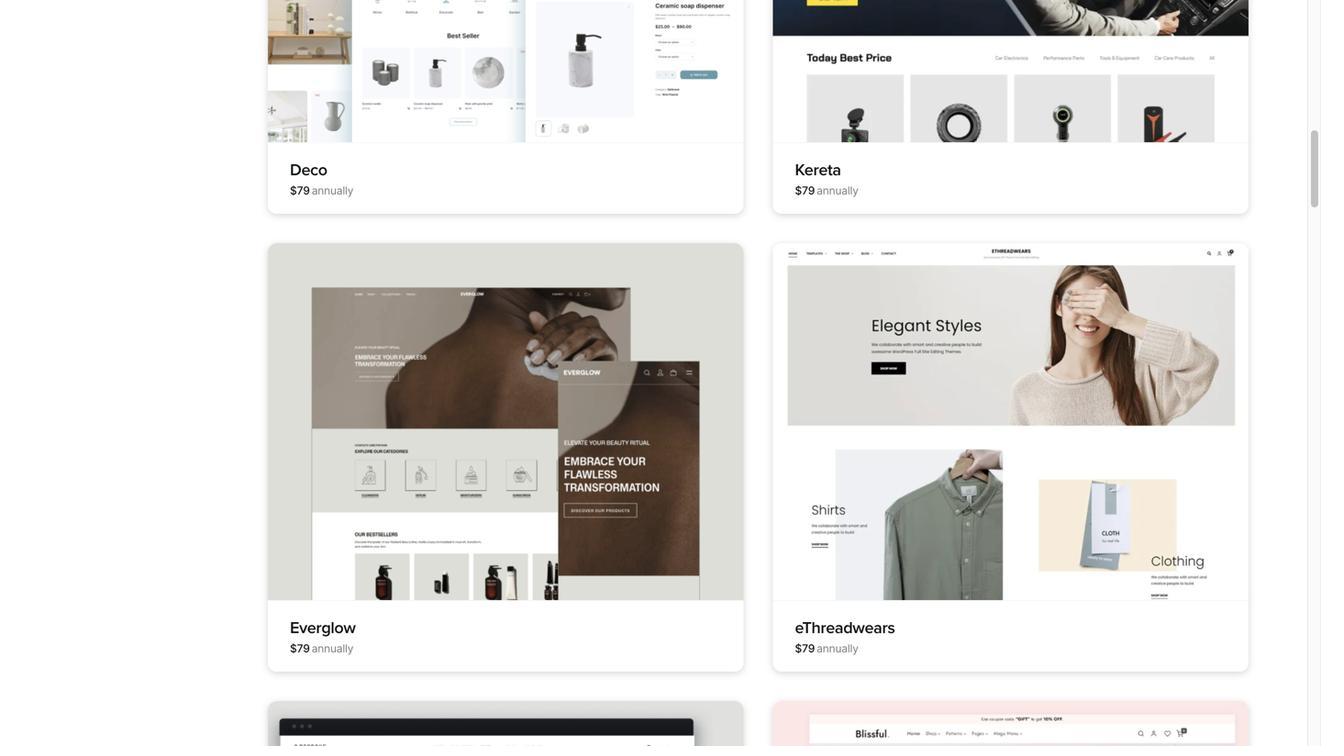 Task type: describe. For each thing, give the bounding box(es) containing it.
deco link
[[290, 160, 327, 180]]

$79 for kereta
[[795, 184, 815, 197]]

everglow
[[290, 618, 356, 638]]

kereta
[[795, 160, 841, 180]]

kereta link
[[795, 160, 841, 180]]

ethreadwears
[[795, 618, 895, 638]]

ethreadwears $79 annually
[[795, 618, 895, 655]]

$79 for ethreadwears
[[795, 642, 815, 655]]

deco $79 annually
[[290, 160, 354, 197]]

annually for ethreadwears
[[817, 642, 859, 655]]



Task type: locate. For each thing, give the bounding box(es) containing it.
deco
[[290, 160, 327, 180]]

annually down kereta link
[[817, 184, 859, 197]]

$79 inside everglow $79 annually
[[290, 642, 310, 655]]

annually
[[312, 184, 354, 197], [817, 184, 859, 197], [312, 642, 354, 655], [817, 642, 859, 655]]

annually inside everglow $79 annually
[[312, 642, 354, 655]]

kereta $79 annually
[[795, 160, 859, 197]]

$79 inside deco $79 annually
[[290, 184, 310, 197]]

$79 inside kereta $79 annually
[[795, 184, 815, 197]]

$79 down kereta
[[795, 184, 815, 197]]

annually inside ethreadwears $79 annually
[[817, 642, 859, 655]]

$79 down the ethreadwears link on the bottom right
[[795, 642, 815, 655]]

$79 down everglow "link"
[[290, 642, 310, 655]]

ethreadwears link
[[795, 618, 895, 638]]

$79
[[290, 184, 310, 197], [795, 184, 815, 197], [290, 642, 310, 655], [795, 642, 815, 655]]

annually for kereta
[[817, 184, 859, 197]]

everglow link
[[290, 618, 356, 638]]

$79 inside ethreadwears $79 annually
[[795, 642, 815, 655]]

annually down everglow "link"
[[312, 642, 354, 655]]

$79 for everglow
[[290, 642, 310, 655]]

annually down the ethreadwears link on the bottom right
[[817, 642, 859, 655]]

annually inside kereta $79 annually
[[817, 184, 859, 197]]

everglow $79 annually
[[290, 618, 356, 655]]

annually for deco
[[312, 184, 354, 197]]

$79 down deco
[[290, 184, 310, 197]]

annually for everglow
[[312, 642, 354, 655]]

annually down deco
[[312, 184, 354, 197]]

annually inside deco $79 annually
[[312, 184, 354, 197]]

$79 for deco
[[290, 184, 310, 197]]



Task type: vqa. For each thing, say whether or not it's contained in the screenshot.
"Vote up" Icon
no



